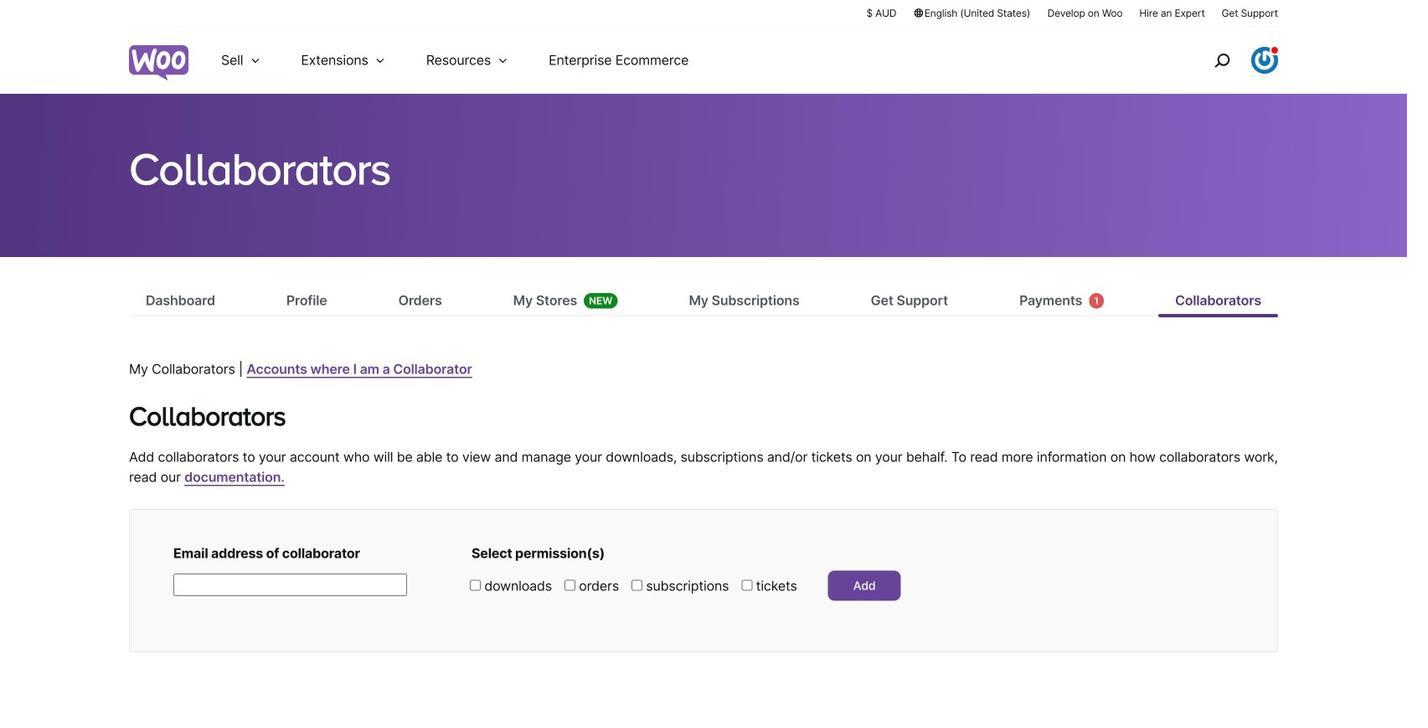 Task type: vqa. For each thing, say whether or not it's contained in the screenshot.
Collectibles
no



Task type: describe. For each thing, give the bounding box(es) containing it.
service navigation menu element
[[1179, 33, 1279, 88]]

search image
[[1209, 47, 1236, 74]]

open account menu image
[[1252, 47, 1279, 74]]



Task type: locate. For each thing, give the bounding box(es) containing it.
None checkbox
[[565, 580, 576, 591], [632, 580, 643, 591], [742, 580, 753, 591], [565, 580, 576, 591], [632, 580, 643, 591], [742, 580, 753, 591]]

None checkbox
[[470, 580, 481, 591]]



